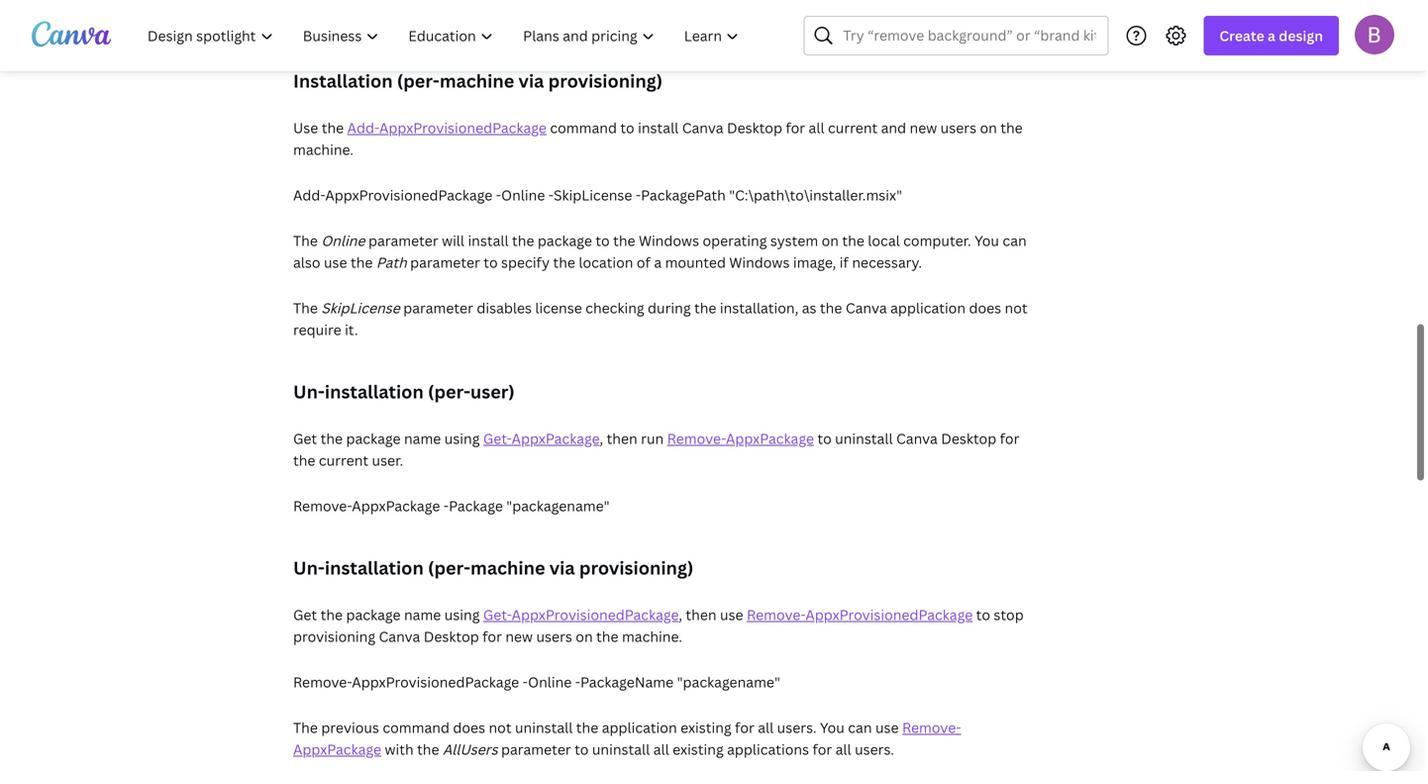 Task type: locate. For each thing, give the bounding box(es) containing it.
un- up provisioning
[[293, 556, 325, 581]]

get- down un-installation (per-machine via provisioning) at the left bottom of page
[[483, 606, 512, 625]]

0 horizontal spatial via
[[519, 69, 544, 93]]

existing up applications on the bottom of page
[[681, 719, 732, 738]]

1 using from the top
[[445, 429, 480, 448]]

1 vertical spatial you
[[820, 719, 845, 738]]

current inside command to install canva desktop for all current and new users on the machine.
[[828, 118, 878, 137]]

0 vertical spatial provisioning)
[[548, 69, 663, 93]]

skiplicense up it.
[[321, 299, 400, 318]]

2 get from the top
[[293, 606, 317, 625]]

0 vertical spatial using
[[445, 429, 480, 448]]

get for to stop provisioning canva desktop for new users on the machine.
[[293, 606, 317, 625]]

appxprovisionedpackage
[[379, 118, 547, 137], [325, 186, 493, 205], [512, 606, 679, 625], [806, 606, 973, 625], [352, 673, 519, 692]]

1 vertical spatial users.
[[855, 741, 895, 759]]

0 horizontal spatial install
[[468, 231, 509, 250]]

un- down require
[[293, 380, 325, 404]]

0 vertical spatial command
[[550, 118, 617, 137]]

add-appxprovisionedpackage -online -skiplicense -packagepath "c:\path\to\installer.msix"
[[293, 186, 903, 205]]

un-installation (per-machine via provisioning)
[[293, 556, 694, 581]]

application
[[891, 299, 966, 318], [602, 719, 677, 738]]

install for will
[[468, 231, 509, 250]]

"packagename" up applications on the bottom of page
[[677, 673, 781, 692]]

current
[[828, 118, 878, 137], [319, 451, 369, 470]]

to right remove-appxpackage link
[[818, 429, 832, 448]]

require
[[293, 320, 341, 339]]

install right will
[[468, 231, 509, 250]]

0 vertical spatial install
[[638, 118, 679, 137]]

installation up provisioning
[[325, 556, 424, 581]]

desktop inside command to install canva desktop for all current and new users on the machine.
[[727, 118, 783, 137]]

the up also
[[293, 231, 318, 250]]

name down un-installation (per-machine via provisioning) at the left bottom of page
[[404, 606, 441, 625]]

users inside to stop provisioning canva desktop for new users on the machine.
[[536, 628, 572, 646]]

1 vertical spatial users
[[536, 628, 572, 646]]

parameter inside 'parameter disables license checking during the installation, as the canva application does not require it.'
[[403, 299, 473, 318]]

0 vertical spatial on
[[980, 118, 997, 137]]

run
[[641, 429, 664, 448]]

name for get-appxprovisionedpackage
[[404, 606, 441, 625]]

0 vertical spatial desktop
[[727, 118, 783, 137]]

remove-appxpackage -package "packagename"
[[293, 497, 610, 516]]

1 vertical spatial get
[[293, 606, 317, 625]]

machine. inside command to install canva desktop for all current and new users on the machine.
[[293, 140, 354, 159]]

2 vertical spatial on
[[576, 628, 593, 646]]

1 vertical spatial install
[[468, 231, 509, 250]]

0 vertical spatial un-
[[293, 380, 325, 404]]

users down get-appxprovisionedpackage link at the bottom of page
[[536, 628, 572, 646]]

appxpackage inside remove- appxpackage
[[293, 741, 381, 759]]

windows up path parameter to specify the location of a mounted windows image, if necessary.
[[639, 231, 699, 250]]

use
[[324, 253, 347, 272], [720, 606, 744, 625], [876, 719, 899, 738]]

the
[[293, 231, 318, 250], [293, 299, 318, 318], [293, 719, 318, 738]]

machine. down use
[[293, 140, 354, 159]]

on down get-appxprovisionedpackage link at the bottom of page
[[576, 628, 593, 646]]

1 horizontal spatial command
[[550, 118, 617, 137]]

2 vertical spatial the
[[293, 719, 318, 738]]

1 vertical spatial desktop
[[941, 429, 997, 448]]

"packagename" down get the package name using get-appxpackage , then run remove-appxpackage
[[507, 497, 610, 516]]

does down computer.
[[969, 299, 1002, 318]]

1 horizontal spatial desktop
[[727, 118, 783, 137]]

new
[[910, 118, 937, 137], [506, 628, 533, 646]]

to left stop
[[977, 606, 991, 625]]

2 vertical spatial package
[[346, 606, 401, 625]]

1 vertical spatial ,
[[679, 606, 683, 625]]

2 vertical spatial use
[[876, 719, 899, 738]]

1 horizontal spatial uninstall
[[592, 741, 650, 759]]

add- up "the online" at left
[[293, 186, 325, 205]]

remove-
[[667, 429, 726, 448], [293, 497, 352, 516], [747, 606, 806, 625], [293, 673, 352, 692], [903, 719, 962, 738]]

to inside command to install canva desktop for all current and new users on the machine.
[[621, 118, 635, 137]]

parameter down path
[[403, 299, 473, 318]]

1 vertical spatial the
[[293, 299, 318, 318]]

package
[[449, 497, 503, 516]]

1 installation from the top
[[325, 380, 424, 404]]

and
[[881, 118, 907, 137]]

online up the previous command does not uninstall the application existing for all users. you can use
[[528, 673, 572, 692]]

machine down the top level navigation element
[[440, 69, 514, 93]]

existing
[[681, 719, 732, 738], [673, 741, 724, 759]]

2 name from the top
[[404, 606, 441, 625]]

0 horizontal spatial ,
[[600, 429, 603, 448]]

online for add-
[[501, 186, 545, 205]]

install inside "parameter will install the package to the windows operating system on the local computer. you can also use the"
[[468, 231, 509, 250]]

does
[[969, 299, 1002, 318], [453, 719, 485, 738]]

1 horizontal spatial on
[[822, 231, 839, 250]]

0 vertical spatial ,
[[600, 429, 603, 448]]

provisioning) up command to install canva desktop for all current and new users on the machine.
[[548, 69, 663, 93]]

1 vertical spatial new
[[506, 628, 533, 646]]

current left and
[[828, 118, 878, 137]]

on down try "remove background" or "brand kit" search field
[[980, 118, 997, 137]]

installation down it.
[[325, 380, 424, 404]]

0 horizontal spatial users
[[536, 628, 572, 646]]

the up require
[[293, 299, 318, 318]]

on up image,
[[822, 231, 839, 250]]

desktop
[[727, 118, 783, 137], [941, 429, 997, 448], [424, 628, 479, 646]]

get
[[293, 429, 317, 448], [293, 606, 317, 625]]

all down the previous command does not uninstall the application existing for all users. you can use
[[654, 741, 669, 759]]

machine down "package"
[[471, 556, 545, 581]]

1 horizontal spatial windows
[[730, 253, 790, 272]]

using down un-installation (per-machine via provisioning) at the left bottom of page
[[445, 606, 480, 625]]

get the package name using get-appxprovisionedpackage , then use remove-appxprovisionedpackage
[[293, 606, 973, 625]]

application up with the allusers parameter to uninstall all existing applications for all users.
[[602, 719, 677, 738]]

add- down installation
[[347, 118, 379, 137]]

get- down user)
[[483, 429, 512, 448]]

command up add-appxprovisionedpackage -online -skiplicense -packagepath "c:\path\to\installer.msix"
[[550, 118, 617, 137]]

appxpackage
[[512, 429, 600, 448], [726, 429, 814, 448], [352, 497, 440, 516], [293, 741, 381, 759]]

desktop for stop
[[424, 628, 479, 646]]

remove- appxpackage
[[293, 719, 962, 759]]

online up specify
[[501, 186, 545, 205]]

add-
[[347, 118, 379, 137], [293, 186, 325, 205]]

users. for existing
[[777, 719, 817, 738]]

installation for un-installation (per-user)
[[325, 380, 424, 404]]

1 horizontal spatial "packagename"
[[677, 673, 781, 692]]

installation,
[[720, 299, 799, 318]]

1 vertical spatial application
[[602, 719, 677, 738]]

get for to uninstall canva desktop for the current user.
[[293, 429, 317, 448]]

1 vertical spatial a
[[654, 253, 662, 272]]

all up "c:\path\to\installer.msix"
[[809, 118, 825, 137]]

3 the from the top
[[293, 719, 318, 738]]

disables
[[477, 299, 532, 318]]

2 vertical spatial online
[[528, 673, 572, 692]]

0 vertical spatial uninstall
[[835, 429, 893, 448]]

skiplicense up 'location'
[[554, 186, 633, 205]]

current inside to uninstall canva desktop for the current user.
[[319, 451, 369, 470]]

canva inside to stop provisioning canva desktop for new users on the machine.
[[379, 628, 420, 646]]

provisioning)
[[548, 69, 663, 93], [579, 556, 694, 581]]

0 horizontal spatial on
[[576, 628, 593, 646]]

1 vertical spatial machine.
[[622, 628, 683, 646]]

via up the "add-appxprovisionedpackage" 'link' on the top of page
[[519, 69, 544, 93]]

uninstall
[[835, 429, 893, 448], [515, 719, 573, 738], [592, 741, 650, 759]]

a right of
[[654, 253, 662, 272]]

the
[[322, 118, 344, 137], [1001, 118, 1023, 137], [512, 231, 534, 250], [613, 231, 636, 250], [842, 231, 865, 250], [351, 253, 373, 272], [553, 253, 576, 272], [694, 299, 717, 318], [820, 299, 842, 318], [321, 429, 343, 448], [293, 451, 316, 470], [321, 606, 343, 625], [596, 628, 619, 646], [576, 719, 599, 738], [417, 741, 439, 759]]

skiplicense
[[554, 186, 633, 205], [321, 299, 400, 318]]

package for get-appxpackage
[[346, 429, 401, 448]]

1 horizontal spatial new
[[910, 118, 937, 137]]

installation (per-machine via provisioning)
[[293, 69, 663, 93]]

0 vertical spatial new
[[910, 118, 937, 137]]

provisioning) up "get the package name using get-appxprovisionedpackage , then use remove-appxprovisionedpackage"
[[579, 556, 694, 581]]

the inside to stop provisioning canva desktop for new users on the machine.
[[596, 628, 619, 646]]

new up remove-appxprovisionedpackage -online -packagename "packagename"
[[506, 628, 533, 646]]

1 get from the top
[[293, 429, 317, 448]]

installation
[[293, 69, 393, 93]]

1 horizontal spatial can
[[1003, 231, 1027, 250]]

2 vertical spatial uninstall
[[592, 741, 650, 759]]

0 horizontal spatial skiplicense
[[321, 299, 400, 318]]

1 get- from the top
[[483, 429, 512, 448]]

the for the skiplicense
[[293, 299, 318, 318]]

0 vertical spatial application
[[891, 299, 966, 318]]

the left the previous
[[293, 719, 318, 738]]

desktop inside to stop provisioning canva desktop for new users on the machine.
[[424, 628, 479, 646]]

via
[[519, 69, 544, 93], [550, 556, 575, 581]]

users.
[[777, 719, 817, 738], [855, 741, 895, 759]]

1 horizontal spatial then
[[686, 606, 717, 625]]

1 horizontal spatial via
[[550, 556, 575, 581]]

does up 'allusers' on the left of the page
[[453, 719, 485, 738]]

2 using from the top
[[445, 606, 480, 625]]

1 horizontal spatial application
[[891, 299, 966, 318]]

0 vertical spatial not
[[1005, 299, 1028, 318]]

0 horizontal spatial does
[[453, 719, 485, 738]]

on inside to stop provisioning canva desktop for new users on the machine.
[[576, 628, 593, 646]]

1 horizontal spatial not
[[1005, 299, 1028, 318]]

top level navigation element
[[135, 16, 756, 55]]

users. for applications
[[855, 741, 895, 759]]

computer.
[[904, 231, 972, 250]]

parameter down will
[[410, 253, 480, 272]]

0 horizontal spatial uninstall
[[515, 719, 573, 738]]

1 horizontal spatial a
[[1268, 26, 1276, 45]]

package up "user."
[[346, 429, 401, 448]]

canva
[[682, 118, 724, 137], [846, 299, 887, 318], [897, 429, 938, 448], [379, 628, 420, 646]]

to left specify
[[484, 253, 498, 272]]

1 vertical spatial (per-
[[428, 380, 471, 404]]

1 horizontal spatial install
[[638, 118, 679, 137]]

packagepath
[[641, 186, 726, 205]]

0 vertical spatial users.
[[777, 719, 817, 738]]

use the add-appxprovisionedpackage
[[293, 118, 547, 137]]

remove- inside remove- appxpackage
[[903, 719, 962, 738]]

application inside 'parameter disables license checking during the installation, as the canva application does not require it.'
[[891, 299, 966, 318]]

1 the from the top
[[293, 231, 318, 250]]

1 vertical spatial use
[[720, 606, 744, 625]]

0 vertical spatial installation
[[325, 380, 424, 404]]

-
[[496, 186, 501, 205], [549, 186, 554, 205], [636, 186, 641, 205], [444, 497, 449, 516], [523, 673, 528, 692], [575, 673, 581, 692]]

1 horizontal spatial users
[[941, 118, 977, 137]]

command
[[550, 118, 617, 137], [383, 719, 450, 738]]

for inside to stop provisioning canva desktop for new users on the machine.
[[483, 628, 502, 646]]

as
[[802, 299, 817, 318]]

0 horizontal spatial use
[[324, 253, 347, 272]]

not
[[1005, 299, 1028, 318], [489, 719, 512, 738]]

to stop provisioning canva desktop for new users on the machine.
[[293, 606, 1024, 646]]

on
[[980, 118, 997, 137], [822, 231, 839, 250], [576, 628, 593, 646]]

image,
[[793, 253, 837, 272]]

windows down operating
[[730, 253, 790, 272]]

machine.
[[293, 140, 354, 159], [622, 628, 683, 646]]

package
[[538, 231, 592, 250], [346, 429, 401, 448], [346, 606, 401, 625]]

(per-
[[397, 69, 440, 93], [428, 380, 471, 404], [428, 556, 471, 581]]

create a design button
[[1204, 16, 1339, 55]]

package up provisioning
[[346, 606, 401, 625]]

(per- for user)
[[428, 380, 471, 404]]

to up 'location'
[[596, 231, 610, 250]]

previous
[[321, 719, 379, 738]]

parameter will install the package to the windows operating system on the local computer. you can also use the
[[293, 231, 1027, 272]]

canva inside command to install canva desktop for all current and new users on the machine.
[[682, 118, 724, 137]]

2 horizontal spatial on
[[980, 118, 997, 137]]

install up packagepath
[[638, 118, 679, 137]]

un-
[[293, 380, 325, 404], [293, 556, 325, 581]]

package up specify
[[538, 231, 592, 250]]

1 vertical spatial add-
[[293, 186, 325, 205]]

users
[[941, 118, 977, 137], [536, 628, 572, 646]]

existing left applications on the bottom of page
[[673, 741, 724, 759]]

uninstall for with the allusers parameter to uninstall all existing applications for all users.
[[592, 741, 650, 759]]

for
[[786, 118, 806, 137], [1000, 429, 1020, 448], [483, 628, 502, 646], [735, 719, 755, 738], [813, 741, 832, 759]]

un- for un-installation (per-user)
[[293, 380, 325, 404]]

canva inside 'parameter disables license checking during the installation, as the canva application does not require it.'
[[846, 299, 887, 318]]

2 horizontal spatial use
[[876, 719, 899, 738]]

,
[[600, 429, 603, 448], [679, 606, 683, 625]]

1 vertical spatial un-
[[293, 556, 325, 581]]

0 vertical spatial windows
[[639, 231, 699, 250]]

0 vertical spatial you
[[975, 231, 1000, 250]]

not inside 'parameter disables license checking during the installation, as the canva application does not require it.'
[[1005, 299, 1028, 318]]

you
[[975, 231, 1000, 250], [820, 719, 845, 738]]

local
[[868, 231, 900, 250]]

create
[[1220, 26, 1265, 45]]

install inside command to install canva desktop for all current and new users on the machine.
[[638, 118, 679, 137]]

will
[[442, 231, 465, 250]]

new inside command to install canva desktop for all current and new users on the machine.
[[910, 118, 937, 137]]

parameter up path
[[369, 231, 439, 250]]

users right and
[[941, 118, 977, 137]]

2 the from the top
[[293, 299, 318, 318]]

you inside "parameter will install the package to the windows operating system on the local computer. you can also use the"
[[975, 231, 1000, 250]]

all inside command to install canva desktop for all current and new users on the machine.
[[809, 118, 825, 137]]

the inside to uninstall canva desktop for the current user.
[[293, 451, 316, 470]]

0 horizontal spatial can
[[848, 719, 872, 738]]

stop
[[994, 606, 1024, 625]]

2 horizontal spatial uninstall
[[835, 429, 893, 448]]

a left design
[[1268, 26, 1276, 45]]

1 vertical spatial get-
[[483, 606, 512, 625]]

create a design
[[1220, 26, 1324, 45]]

on inside command to install canva desktop for all current and new users on the machine.
[[980, 118, 997, 137]]

provisioning
[[293, 628, 376, 646]]

machine. inside to stop provisioning canva desktop for new users on the machine.
[[622, 628, 683, 646]]

1 horizontal spatial machine.
[[622, 628, 683, 646]]

1 vertical spatial current
[[319, 451, 369, 470]]

all
[[809, 118, 825, 137], [758, 719, 774, 738], [654, 741, 669, 759], [836, 741, 852, 759]]

0 vertical spatial machine.
[[293, 140, 354, 159]]

a
[[1268, 26, 1276, 45], [654, 253, 662, 272]]

1 vertical spatial package
[[346, 429, 401, 448]]

new right and
[[910, 118, 937, 137]]

1 name from the top
[[404, 429, 441, 448]]

"packagename"
[[507, 497, 610, 516], [677, 673, 781, 692]]

windows
[[639, 231, 699, 250], [730, 253, 790, 272]]

0 vertical spatial current
[[828, 118, 878, 137]]

1 horizontal spatial users.
[[855, 741, 895, 759]]

2 installation from the top
[[325, 556, 424, 581]]

using down user)
[[445, 429, 480, 448]]

1 horizontal spatial does
[[969, 299, 1002, 318]]

machine. down "get the package name using get-appxprovisionedpackage , then use remove-appxprovisionedpackage"
[[622, 628, 683, 646]]

1 vertical spatial using
[[445, 606, 480, 625]]

2 get- from the top
[[483, 606, 512, 625]]

remove-appxprovisionedpackage -online -packagename "packagename"
[[293, 673, 781, 692]]

1 vertical spatial installation
[[325, 556, 424, 581]]

also
[[293, 253, 321, 272]]

0 horizontal spatial current
[[319, 451, 369, 470]]

0 vertical spatial machine
[[440, 69, 514, 93]]

for inside command to install canva desktop for all current and new users on the machine.
[[786, 118, 806, 137]]

then for use
[[686, 606, 717, 625]]

application down necessary.
[[891, 299, 966, 318]]

to up add-appxprovisionedpackage -online -skiplicense -packagepath "c:\path\to\installer.msix"
[[621, 118, 635, 137]]

for inside to uninstall canva desktop for the current user.
[[1000, 429, 1020, 448]]

command up with
[[383, 719, 450, 738]]

online
[[501, 186, 545, 205], [321, 231, 365, 250], [528, 673, 572, 692]]

0 horizontal spatial then
[[607, 429, 638, 448]]

windows inside "parameter will install the package to the windows operating system on the local computer. you can also use the"
[[639, 231, 699, 250]]

via up get-appxprovisionedpackage link at the bottom of page
[[550, 556, 575, 581]]

machine
[[440, 69, 514, 93], [471, 556, 545, 581]]

install
[[638, 118, 679, 137], [468, 231, 509, 250]]

current left "user."
[[319, 451, 369, 470]]

uninstall inside to uninstall canva desktop for the current user.
[[835, 429, 893, 448]]

parameter down the previous command does not uninstall the application existing for all users. you can use
[[501, 741, 571, 759]]

1 un- from the top
[[293, 380, 325, 404]]

location
[[579, 253, 634, 272]]

0 vertical spatial get-
[[483, 429, 512, 448]]

online for remove-
[[528, 673, 572, 692]]

to inside to stop provisioning canva desktop for new users on the machine.
[[977, 606, 991, 625]]

1 horizontal spatial ,
[[679, 606, 683, 625]]

0 horizontal spatial desktop
[[424, 628, 479, 646]]

online up "the skiplicense"
[[321, 231, 365, 250]]

2 un- from the top
[[293, 556, 325, 581]]

0 vertical spatial "packagename"
[[507, 497, 610, 516]]

1 horizontal spatial you
[[975, 231, 1000, 250]]

0 vertical spatial existing
[[681, 719, 732, 738]]

using
[[445, 429, 480, 448], [445, 606, 480, 625]]

name down un-installation (per-user)
[[404, 429, 441, 448]]

1 horizontal spatial current
[[828, 118, 878, 137]]

0 vertical spatial package
[[538, 231, 592, 250]]



Task type: describe. For each thing, give the bounding box(es) containing it.
0 horizontal spatial application
[[602, 719, 677, 738]]

canva inside to uninstall canva desktop for the current user.
[[897, 429, 938, 448]]

1 vertical spatial machine
[[471, 556, 545, 581]]

with the allusers parameter to uninstall all existing applications for all users.
[[381, 741, 895, 759]]

necessary.
[[852, 253, 922, 272]]

bob builder image
[[1355, 15, 1395, 54]]

1 vertical spatial not
[[489, 719, 512, 738]]

get-appxprovisionedpackage link
[[483, 606, 679, 625]]

0 vertical spatial (per-
[[397, 69, 440, 93]]

design
[[1279, 26, 1324, 45]]

un-installation (per-user)
[[293, 380, 515, 404]]

remove- for remove- appxpackage
[[903, 719, 962, 738]]

license
[[535, 299, 582, 318]]

Try "remove background" or "brand kit" search field
[[844, 17, 1096, 54]]

remove- appxpackage link
[[293, 719, 962, 759]]

desktop for to
[[727, 118, 783, 137]]

user)
[[471, 380, 515, 404]]

all right applications on the bottom of page
[[836, 741, 852, 759]]

the for the previous command does not uninstall the application existing for all users. you can use
[[293, 719, 318, 738]]

uninstall for the previous command does not uninstall the application existing for all users. you can use
[[515, 719, 573, 738]]

0 horizontal spatial you
[[820, 719, 845, 738]]

0 horizontal spatial add-
[[293, 186, 325, 205]]

the skiplicense
[[293, 299, 403, 318]]

1 vertical spatial provisioning)
[[579, 556, 694, 581]]

1 vertical spatial skiplicense
[[321, 299, 400, 318]]

1 horizontal spatial skiplicense
[[554, 186, 633, 205]]

remove- for remove-appxpackage -package "packagename"
[[293, 497, 352, 516]]

a inside dropdown button
[[1268, 26, 1276, 45]]

the for the online
[[293, 231, 318, 250]]

remove- for remove-appxprovisionedpackage -online -packagename "packagename"
[[293, 673, 352, 692]]

to inside to uninstall canva desktop for the current user.
[[818, 429, 832, 448]]

users inside command to install canva desktop for all current and new users on the machine.
[[941, 118, 977, 137]]

0 horizontal spatial command
[[383, 719, 450, 738]]

checking
[[586, 299, 645, 318]]

get-appxpackage link
[[483, 429, 600, 448]]

remove-appxpackage link
[[667, 429, 814, 448]]

get- for appxpackage
[[483, 429, 512, 448]]

command to install canva desktop for all current and new users on the machine.
[[293, 118, 1023, 159]]

1 vertical spatial existing
[[673, 741, 724, 759]]

the online
[[293, 231, 365, 250]]

allusers
[[443, 741, 498, 759]]

new inside to stop provisioning canva desktop for new users on the machine.
[[506, 628, 533, 646]]

add-appxprovisionedpackage link
[[347, 118, 547, 137]]

the previous command does not uninstall the application existing for all users. you can use
[[293, 719, 903, 738]]

package inside "parameter will install the package to the windows operating system on the local computer. you can also use the"
[[538, 231, 592, 250]]

system
[[771, 231, 819, 250]]

to uninstall canva desktop for the current user.
[[293, 429, 1020, 470]]

install for to
[[638, 118, 679, 137]]

all up applications on the bottom of page
[[758, 719, 774, 738]]

desktop inside to uninstall canva desktop for the current user.
[[941, 429, 997, 448]]

of
[[637, 253, 651, 272]]

during
[[648, 299, 691, 318]]

it.
[[345, 320, 358, 339]]

installation for un-installation (per-machine via provisioning)
[[325, 556, 424, 581]]

on inside "parameter will install the package to the windows operating system on the local computer. you can also use the"
[[822, 231, 839, 250]]

then for run
[[607, 429, 638, 448]]

if
[[840, 253, 849, 272]]

"c:\path\to\installer.msix"
[[729, 186, 903, 205]]

path
[[376, 253, 407, 272]]

to down the previous command does not uninstall the application existing for all users. you can use
[[575, 741, 589, 759]]

can inside "parameter will install the package to the windows operating system on the local computer. you can also use the"
[[1003, 231, 1027, 250]]

, for , then run
[[600, 429, 603, 448]]

un- for un-installation (per-machine via provisioning)
[[293, 556, 325, 581]]

to inside "parameter will install the package to the windows operating system on the local computer. you can also use the"
[[596, 231, 610, 250]]

use
[[293, 118, 318, 137]]

parameter disables license checking during the installation, as the canva application does not require it.
[[293, 299, 1028, 339]]

get the package name using get-appxpackage , then run remove-appxpackage
[[293, 429, 814, 448]]

operating
[[703, 231, 767, 250]]

mounted
[[665, 253, 726, 272]]

1 horizontal spatial add-
[[347, 118, 379, 137]]

does inside 'parameter disables license checking during the installation, as the canva application does not require it.'
[[969, 299, 1002, 318]]

applications
[[727, 741, 809, 759]]

user.
[[372, 451, 403, 470]]

the inside command to install canva desktop for all current and new users on the machine.
[[1001, 118, 1023, 137]]

command inside command to install canva desktop for all current and new users on the machine.
[[550, 118, 617, 137]]

get- for appxprovisionedpackage
[[483, 606, 512, 625]]

name for get-appxpackage
[[404, 429, 441, 448]]

package for get-appxprovisionedpackage
[[346, 606, 401, 625]]

using for get-appxprovisionedpackage
[[445, 606, 480, 625]]

remove-appxprovisionedpackage link
[[747, 606, 973, 625]]

with
[[385, 741, 414, 759]]

path parameter to specify the location of a mounted windows image, if necessary.
[[376, 253, 922, 272]]

0 horizontal spatial "packagename"
[[507, 497, 610, 516]]

use inside "parameter will install the package to the windows operating system on the local computer. you can also use the"
[[324, 253, 347, 272]]

1 vertical spatial "packagename"
[[677, 673, 781, 692]]

(per- for machine
[[428, 556, 471, 581]]

parameter inside "parameter will install the package to the windows operating system on the local computer. you can also use the"
[[369, 231, 439, 250]]

packagename
[[581, 673, 674, 692]]

1 vertical spatial can
[[848, 719, 872, 738]]

using for get-appxpackage
[[445, 429, 480, 448]]

0 horizontal spatial a
[[654, 253, 662, 272]]

, for , then use
[[679, 606, 683, 625]]

1 vertical spatial online
[[321, 231, 365, 250]]

0 vertical spatial via
[[519, 69, 544, 93]]

specify
[[501, 253, 550, 272]]



Task type: vqa. For each thing, say whether or not it's contained in the screenshot.
Stephanie Aranda image
no



